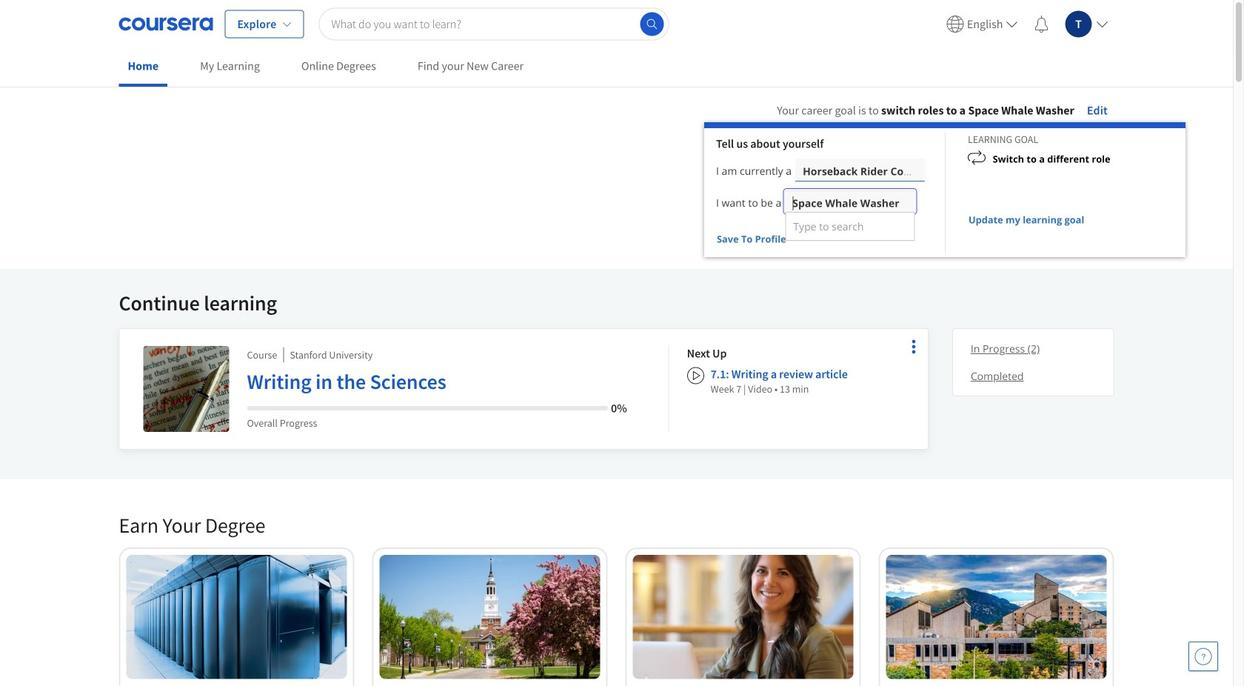 Task type: describe. For each thing, give the bounding box(es) containing it.
coursera image
[[119, 12, 213, 36]]

What do you want to learn? text field
[[319, 8, 670, 40]]

help center image
[[1195, 648, 1213, 665]]

more option for writing in the sciences image
[[904, 336, 925, 357]]



Task type: vqa. For each thing, say whether or not it's contained in the screenshot.
More option for Writing in the Sciences icon
yes



Task type: locate. For each thing, give the bounding box(es) containing it.
Occupation field
[[786, 190, 915, 219]]

None text field
[[793, 190, 908, 219]]

writing in the sciences image
[[143, 346, 229, 432]]

None search field
[[319, 8, 670, 40]]

region
[[705, 122, 1186, 257]]

status
[[788, 238, 795, 242]]

earn your degree collection element
[[110, 488, 1124, 686]]



